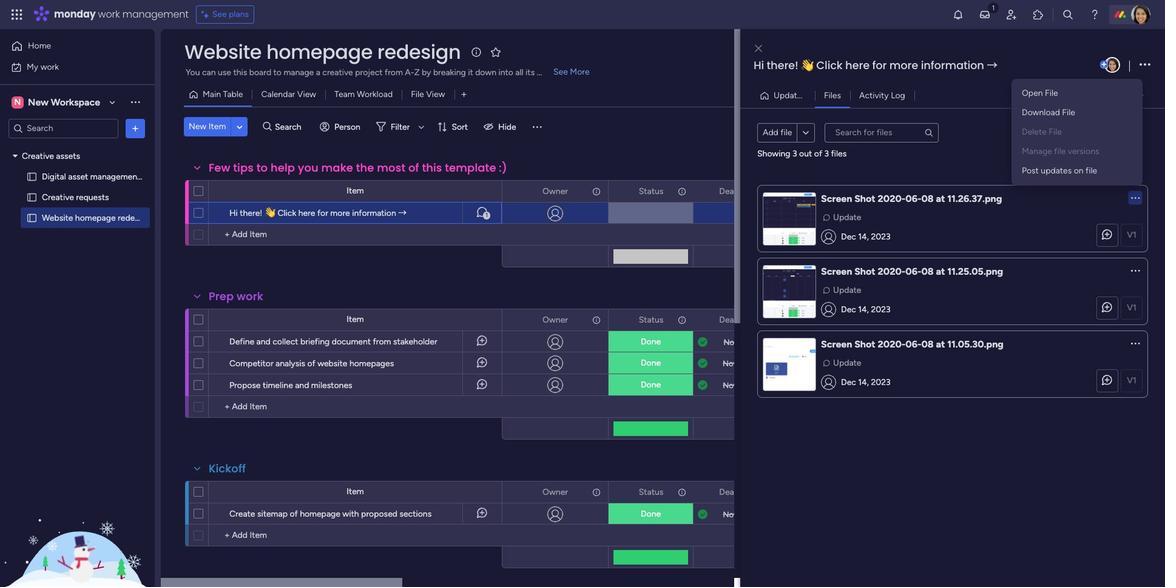 Task type: locate. For each thing, give the bounding box(es) containing it.
08 for 11.05.30
[[922, 339, 934, 350]]

item down few tips to help you make the most of this template :) field
[[347, 186, 364, 196]]

see left more
[[553, 67, 568, 77]]

screen
[[821, 193, 852, 205], [821, 266, 852, 277], [821, 339, 852, 350]]

new
[[28, 96, 49, 108], [189, 121, 207, 132]]

3 deadline field from the top
[[716, 486, 755, 499]]

this
[[422, 160, 442, 175]]

2 view from the left
[[426, 89, 445, 100]]

nov 12
[[724, 338, 748, 347]]

add view image
[[462, 90, 466, 99]]

08 for 11.25.05
[[922, 266, 934, 277]]

0 vertical spatial .png
[[983, 193, 1002, 205]]

hi there!   👋  click here for more information  → down you
[[229, 208, 407, 218]]

hide
[[498, 122, 516, 132]]

of right analysis
[[307, 359, 315, 369]]

dec
[[841, 232, 856, 242], [841, 305, 856, 315], [841, 377, 856, 388]]

2020- for 11.25.05
[[878, 266, 906, 277]]

0 vertical spatial 14,
[[858, 232, 869, 242]]

0 vertical spatial 06-
[[906, 193, 922, 205]]

2 done from the top
[[641, 358, 661, 368]]

1 vertical spatial 08
[[922, 266, 934, 277]]

2 vertical spatial dec 14, 2023
[[841, 377, 891, 388]]

1 vertical spatial dec 14, 2023
[[841, 305, 891, 315]]

1 06- from the top
[[906, 193, 922, 205]]

options image for third status field from the bottom of the page
[[677, 181, 685, 202]]

help image
[[1089, 8, 1101, 21]]

work inside field
[[237, 289, 263, 304]]

define and collect briefing document from stakeholder
[[229, 337, 437, 347]]

1 deadline from the top
[[719, 186, 752, 196]]

1 vertical spatial status
[[639, 315, 664, 325]]

2020- for 11.26.37
[[878, 193, 906, 205]]

2 vertical spatial options image
[[677, 310, 685, 330]]

1 vertical spatial dec
[[841, 305, 856, 315]]

at left 11.26.37
[[936, 193, 945, 205]]

search everything image
[[1062, 8, 1074, 21]]

2023 down screen shot 2020-06-08 at 11.05.30 .png
[[871, 377, 891, 388]]

team workload
[[334, 89, 393, 100]]

james peterson image
[[1105, 57, 1120, 73]]

2 06- from the top
[[906, 266, 922, 277]]

3 v1 from the top
[[1127, 376, 1137, 386]]

Status field
[[636, 185, 667, 198], [636, 313, 667, 327], [636, 486, 667, 499]]

0 horizontal spatial here
[[298, 208, 315, 218]]

item up document
[[347, 314, 364, 325]]

assets
[[56, 151, 80, 161]]

there! up updates / 1 button
[[767, 58, 798, 73]]

1 vertical spatial deadline field
[[716, 313, 755, 327]]

showing 3 out of 3 files
[[757, 149, 847, 159]]

digital asset management (dam)
[[42, 171, 167, 182]]

see for see plans
[[212, 9, 227, 19]]

item inside new item button
[[209, 121, 226, 132]]

→ inside field
[[987, 58, 998, 73]]

2 2023 from the top
[[871, 305, 891, 315]]

3 2023 from the top
[[871, 377, 891, 388]]

0 vertical spatial dec
[[841, 232, 856, 242]]

here inside field
[[845, 58, 870, 73]]

2023 for screen shot 2020-06-08 at 11.26.37 .png
[[871, 232, 891, 242]]

0 vertical spatial owner
[[543, 186, 568, 196]]

3 06- from the top
[[906, 339, 922, 350]]

.png for screen shot 2020-06-08 at 11.25.05 .png
[[984, 266, 1003, 277]]

hi there!   👋  click here for more information  → up activity
[[754, 58, 998, 73]]

2 vertical spatial work
[[237, 289, 263, 304]]

nov for nov 28
[[723, 381, 738, 390]]

1 vertical spatial shot
[[855, 266, 876, 277]]

Deadline field
[[716, 185, 755, 198], [716, 313, 755, 327], [716, 486, 755, 499]]

Prep work field
[[206, 289, 266, 305]]

public board image
[[26, 171, 38, 182], [26, 191, 38, 203]]

0 horizontal spatial 👋
[[265, 208, 276, 218]]

see left plans
[[212, 9, 227, 19]]

2 2020- from the top
[[878, 266, 906, 277]]

workspace options image
[[129, 96, 141, 108]]

0 horizontal spatial 1
[[486, 212, 488, 219]]

owner
[[543, 186, 568, 196], [543, 315, 568, 325], [543, 487, 568, 497]]

file view button
[[402, 85, 454, 104]]

1 horizontal spatial there!
[[767, 58, 798, 73]]

for
[[872, 58, 887, 73], [317, 208, 328, 218]]

hi up + add item text box
[[229, 208, 238, 218]]

1 08 from the top
[[922, 193, 934, 205]]

1 dec from the top
[[841, 232, 856, 242]]

new for new workspace
[[28, 96, 49, 108]]

1 vertical spatial 2020-
[[878, 266, 906, 277]]

1 horizontal spatial redesign
[[377, 38, 461, 66]]

0 vertical spatial v2 done deadline image
[[698, 337, 708, 348]]

dec 14, 2023 for screen shot 2020-06-08 at 11.26.37 .png
[[841, 232, 891, 242]]

1 update button from the top
[[821, 211, 865, 225]]

dec 14, 2023 down screen shot 2020-06-08 at 11.05.30 .png
[[841, 377, 891, 388]]

3 14, from the top
[[858, 377, 869, 388]]

2 public board image from the top
[[26, 191, 38, 203]]

and right define
[[256, 337, 271, 347]]

and
[[256, 337, 271, 347], [295, 381, 309, 391]]

0 vertical spatial and
[[256, 337, 271, 347]]

option inside list box
[[0, 145, 155, 147]]

v2 done deadline image for propose timeline and milestones
[[698, 380, 708, 391]]

caret down image
[[13, 152, 18, 160]]

dec 14, 2023 up screen shot 2020-06-08 at 11.25.05 .png
[[841, 232, 891, 242]]

management
[[122, 7, 189, 21], [90, 171, 140, 182]]

homepage down requests
[[75, 213, 116, 223]]

+ Add Item text field
[[215, 400, 313, 415], [215, 529, 313, 543]]

milestones
[[311, 381, 352, 391]]

calendar
[[261, 89, 295, 100]]

create sitemap of homepage with proposed sections
[[229, 509, 432, 520]]

file up manage file versions
[[1049, 127, 1062, 137]]

Kickoff field
[[206, 461, 249, 477]]

0 vertical spatial v1
[[1127, 230, 1137, 240]]

click inside field
[[817, 58, 843, 73]]

0 vertical spatial shot
[[855, 193, 876, 205]]

file up the 'arrow down' icon
[[411, 89, 424, 100]]

2 dec 14, 2023 from the top
[[841, 305, 891, 315]]

item left the angle down icon
[[209, 121, 226, 132]]

public board image for digital asset management (dam)
[[26, 171, 38, 182]]

homepage up team
[[266, 38, 373, 66]]

2 vertical spatial shot
[[855, 339, 876, 350]]

dec 14, 2023 for screen shot 2020-06-08 at 11.25.05 .png
[[841, 305, 891, 315]]

see plans button
[[196, 5, 254, 24]]

1 vertical spatial here
[[298, 208, 315, 218]]

public board image left digital
[[26, 171, 38, 182]]

3 status from the top
[[639, 487, 664, 497]]

1 2023 from the top
[[871, 232, 891, 242]]

work for monday
[[98, 7, 120, 21]]

inbox image
[[979, 8, 991, 21]]

for up activity log
[[872, 58, 887, 73]]

file right open
[[1045, 88, 1058, 98]]

06- left 11.05.30 at the bottom right of the page
[[906, 339, 922, 350]]

of left this
[[408, 160, 419, 175]]

👋 up + add item text box
[[265, 208, 276, 218]]

0 vertical spatial here
[[845, 58, 870, 73]]

management inside list box
[[90, 171, 140, 182]]

view right calendar
[[297, 89, 316, 100]]

0 horizontal spatial and
[[256, 337, 271, 347]]

1 owner field from the top
[[540, 185, 571, 198]]

2 14, from the top
[[858, 305, 869, 315]]

file inside file view 'button'
[[411, 89, 424, 100]]

creative right caret down icon
[[22, 151, 54, 161]]

click
[[817, 58, 843, 73], [278, 208, 296, 218]]

workspace
[[51, 96, 100, 108]]

of right out
[[814, 149, 822, 159]]

3 08 from the top
[[922, 339, 934, 350]]

briefing
[[300, 337, 330, 347]]

status
[[639, 186, 664, 196], [639, 315, 664, 325], [639, 487, 664, 497]]

website homepage redesign
[[184, 38, 461, 66], [42, 213, 151, 223]]

2 deadline field from the top
[[716, 313, 755, 327]]

1 public board image from the top
[[26, 171, 38, 182]]

1 vertical spatial redesign
[[118, 213, 151, 223]]

options image for first the owner field
[[591, 181, 600, 202]]

update button
[[821, 211, 865, 225], [821, 284, 865, 297], [821, 357, 865, 370]]

2 vertical spatial 2020-
[[878, 339, 906, 350]]

0 vertical spatial deadline field
[[716, 185, 755, 198]]

1 vertical spatial + add item text field
[[215, 529, 313, 543]]

main
[[203, 89, 221, 100]]

lottie animation element
[[0, 465, 155, 587]]

None search field
[[825, 123, 939, 142]]

deadline for few tips to help you make the most of this template :)
[[719, 186, 752, 196]]

3
[[793, 149, 797, 159], [824, 149, 829, 159]]

kickoff
[[209, 461, 246, 476]]

0 vertical spatial for
[[872, 58, 887, 73]]

more down make
[[330, 208, 350, 218]]

→
[[987, 58, 998, 73], [398, 208, 407, 218]]

2 vertical spatial update button
[[821, 357, 865, 370]]

1 horizontal spatial and
[[295, 381, 309, 391]]

3 deadline from the top
[[719, 487, 752, 497]]

file right 'on'
[[1086, 166, 1097, 176]]

click up files
[[817, 58, 843, 73]]

08 left 11.26.37
[[922, 193, 934, 205]]

list box
[[0, 143, 167, 392]]

2 v2 done deadline image from the top
[[698, 380, 708, 391]]

hide button
[[479, 117, 524, 137]]

0 horizontal spatial there!
[[240, 208, 262, 218]]

0 horizontal spatial see
[[212, 9, 227, 19]]

redesign
[[377, 38, 461, 66], [118, 213, 151, 223]]

main table
[[203, 89, 243, 100]]

2 v1 from the top
[[1127, 303, 1137, 313]]

2023
[[871, 232, 891, 242], [871, 305, 891, 315], [871, 377, 891, 388]]

1 right /
[[813, 90, 817, 100]]

1
[[813, 90, 817, 100], [486, 212, 488, 219]]

2 vertical spatial 2023
[[871, 377, 891, 388]]

screen shot 2020-06-08 at 11.25.05 .png
[[821, 266, 1003, 277]]

management for work
[[122, 7, 189, 21]]

Owner field
[[540, 185, 571, 198], [540, 313, 571, 327], [540, 486, 571, 499]]

1 horizontal spatial view
[[426, 89, 445, 100]]

at
[[936, 193, 945, 205], [936, 266, 945, 277], [936, 339, 945, 350]]

nov for nov 26
[[723, 510, 738, 519]]

0 vertical spatial →
[[987, 58, 998, 73]]

v1 for screen shot 2020-06-08 at 11.25.05 .png
[[1127, 303, 1137, 313]]

1 done from the top
[[641, 337, 661, 347]]

here up activity
[[845, 58, 870, 73]]

Search for files search field
[[825, 123, 939, 142]]

work for my
[[40, 62, 59, 72]]

see more button
[[184, 66, 592, 80]]

file right download
[[1062, 107, 1075, 118]]

(dam)
[[142, 171, 167, 182]]

here down you
[[298, 208, 315, 218]]

hi there!   👋  click here for more information  →
[[754, 58, 998, 73], [229, 208, 407, 218]]

updates
[[774, 90, 806, 100]]

file up post updates on file
[[1054, 146, 1066, 157]]

11.26.37
[[947, 193, 983, 205]]

2023 up screen shot 2020-06-08 at 11.25.05 .png
[[871, 232, 891, 242]]

creative
[[22, 151, 54, 161], [42, 192, 74, 202]]

work right "prep"
[[237, 289, 263, 304]]

06- left the 11.25.05
[[906, 266, 922, 277]]

v2 done deadline image up v2 done deadline image
[[698, 337, 708, 348]]

2023 for screen shot 2020-06-08 at 11.05.30 .png
[[871, 377, 891, 388]]

v2 done deadline image down v2 done deadline image
[[698, 380, 708, 391]]

3 status field from the top
[[636, 486, 667, 499]]

information down notifications "icon"
[[921, 58, 984, 73]]

and down competitor analysis of website homepages
[[295, 381, 309, 391]]

1 shot from the top
[[855, 193, 876, 205]]

new inside button
[[189, 121, 207, 132]]

more up 'log'
[[890, 58, 918, 73]]

work inside 'button'
[[40, 62, 59, 72]]

work right my
[[40, 62, 59, 72]]

deadline field for kickoff
[[716, 486, 755, 499]]

dec 14, 2023 for screen shot 2020-06-08 at 11.05.30 .png
[[841, 377, 891, 388]]

3 mark as current image from the top
[[1129, 337, 1142, 350]]

2 vertical spatial 14,
[[858, 377, 869, 388]]

0 vertical spatial screen
[[821, 193, 852, 205]]

calendar view button
[[252, 85, 325, 104]]

1 vertical spatial at
[[936, 266, 945, 277]]

1 screen from the top
[[821, 193, 852, 205]]

close image
[[755, 44, 762, 53]]

filter
[[391, 122, 410, 132]]

1 vertical spatial owner field
[[540, 313, 571, 327]]

2 vertical spatial owner
[[543, 487, 568, 497]]

2 vertical spatial file
[[1086, 166, 1097, 176]]

0 horizontal spatial view
[[297, 89, 316, 100]]

of
[[814, 149, 822, 159], [408, 160, 419, 175], [307, 359, 315, 369], [290, 509, 298, 520]]

4 done from the top
[[641, 509, 661, 520]]

item for few tips to help you make the most of this template :)
[[347, 186, 364, 196]]

see inside button
[[212, 9, 227, 19]]

3 shot from the top
[[855, 339, 876, 350]]

open
[[1022, 88, 1043, 98]]

1 2020- from the top
[[878, 193, 906, 205]]

here
[[845, 58, 870, 73], [298, 208, 315, 218]]

v1 for screen shot 2020-06-08 at 11.26.37 .png
[[1127, 230, 1137, 240]]

lottie animation image
[[0, 465, 155, 587]]

define
[[229, 337, 254, 347]]

1 vertical spatial 06-
[[906, 266, 922, 277]]

2 at from the top
[[936, 266, 945, 277]]

08 left the 11.25.05
[[922, 266, 934, 277]]

1 deadline field from the top
[[716, 185, 755, 198]]

done for competitor analysis of website homepages
[[641, 358, 661, 368]]

update button for screen shot 2020-06-08 at 11.25.05
[[821, 284, 865, 297]]

0 horizontal spatial click
[[278, 208, 296, 218]]

1 vertical spatial there!
[[240, 208, 262, 218]]

list box containing creative assets
[[0, 143, 167, 392]]

nov left 26
[[723, 510, 738, 519]]

dec 14, 2023 up screen shot 2020-06-08 at 11.05.30 .png
[[841, 305, 891, 315]]

1 down template
[[486, 212, 488, 219]]

→ down "inbox" 'image'
[[987, 58, 998, 73]]

owner field for kickoff
[[540, 486, 571, 499]]

2 shot from the top
[[855, 266, 876, 277]]

👋
[[801, 58, 814, 73], [265, 208, 276, 218]]

1 horizontal spatial for
[[872, 58, 887, 73]]

1 horizontal spatial hi there!   👋  click here for more information  →
[[754, 58, 998, 73]]

0 vertical spatial hi
[[754, 58, 764, 73]]

1 owner from the top
[[543, 186, 568, 196]]

1 vertical spatial .png
[[984, 266, 1003, 277]]

1 vertical spatial 2023
[[871, 305, 891, 315]]

information inside field
[[921, 58, 984, 73]]

redesign down (dam) at top
[[118, 213, 151, 223]]

2 screen from the top
[[821, 266, 852, 277]]

11.25.05
[[947, 266, 984, 277]]

1 status field from the top
[[636, 185, 667, 198]]

website homepage redesign down requests
[[42, 213, 151, 223]]

1 vertical spatial hi there!   👋  click here for more information  →
[[229, 208, 407, 218]]

3 update from the top
[[833, 358, 861, 368]]

2 owner field from the top
[[540, 313, 571, 327]]

2 + add item text field from the top
[[215, 529, 313, 543]]

3 done from the top
[[641, 380, 661, 390]]

1 v2 done deadline image from the top
[[698, 337, 708, 348]]

screen for screen shot 2020-06-08 at 11.05.30 .png
[[821, 339, 852, 350]]

14, for screen shot 2020-06-08 at 11.26.37
[[858, 232, 869, 242]]

dec for screen shot 2020-06-08 at 11.05.30
[[841, 377, 856, 388]]

file right 'add'
[[781, 127, 792, 138]]

2 vertical spatial deadline field
[[716, 486, 755, 499]]

work right monday in the left of the page
[[98, 7, 120, 21]]

information down the
[[352, 208, 396, 218]]

1 vertical spatial 👋
[[265, 208, 276, 218]]

3 screen from the top
[[821, 339, 852, 350]]

person button
[[315, 117, 368, 137]]

shot for screen shot 2020-06-08 at 11.05.30 .png
[[855, 339, 876, 350]]

proposed
[[361, 509, 398, 520]]

options image
[[1140, 57, 1151, 73], [677, 181, 685, 202], [677, 310, 685, 330]]

website right public board image
[[42, 213, 73, 223]]

james peterson image
[[1131, 5, 1151, 24]]

3 owner field from the top
[[540, 486, 571, 499]]

update button for screen shot 2020-06-08 at 11.05.30
[[821, 357, 865, 370]]

0 vertical spatial hi there!   👋  click here for more information  →
[[754, 58, 998, 73]]

26
[[740, 510, 749, 519]]

3 dec 14, 2023 from the top
[[841, 377, 891, 388]]

nov left 20
[[723, 359, 738, 368]]

2 vertical spatial at
[[936, 339, 945, 350]]

2023 up screen shot 2020-06-08 at 11.05.30 .png
[[871, 305, 891, 315]]

0 horizontal spatial 3
[[793, 149, 797, 159]]

1 vertical spatial homepage
[[75, 213, 116, 223]]

1 horizontal spatial information
[[921, 58, 984, 73]]

select product image
[[11, 8, 23, 21]]

hi inside field
[[754, 58, 764, 73]]

2020- for 11.05.30
[[878, 339, 906, 350]]

v2 done deadline image
[[698, 337, 708, 348], [698, 380, 708, 391], [698, 509, 708, 520]]

1 vertical spatial 1
[[486, 212, 488, 219]]

2 mark as current image from the top
[[1129, 265, 1142, 277]]

0 horizontal spatial more
[[330, 208, 350, 218]]

hi down close image
[[754, 58, 764, 73]]

website down see plans button
[[184, 38, 262, 66]]

1 horizontal spatial website
[[184, 38, 262, 66]]

2 vertical spatial status
[[639, 487, 664, 497]]

column information image
[[592, 187, 601, 196], [677, 187, 687, 196], [677, 315, 687, 325], [592, 488, 601, 497], [677, 488, 687, 497]]

nov left "12" at the right bottom of page
[[724, 338, 738, 347]]

0 vertical spatial at
[[936, 193, 945, 205]]

3 2020- from the top
[[878, 339, 906, 350]]

3 update button from the top
[[821, 357, 865, 370]]

2 update button from the top
[[821, 284, 865, 297]]

homepage inside list box
[[75, 213, 116, 223]]

06- left 11.26.37
[[906, 193, 922, 205]]

v2 done deadline image left nov 26 on the right of page
[[698, 509, 708, 520]]

3 at from the top
[[936, 339, 945, 350]]

08 left 11.05.30 at the bottom right of the page
[[922, 339, 934, 350]]

1 dec 14, 2023 from the top
[[841, 232, 891, 242]]

1 vertical spatial screen
[[821, 266, 852, 277]]

1 v1 from the top
[[1127, 230, 1137, 240]]

of right the sitemap
[[290, 509, 298, 520]]

management for asset
[[90, 171, 140, 182]]

+ add item text field down timeline
[[215, 400, 313, 415]]

public board image
[[26, 212, 38, 224]]

nov left 28
[[723, 381, 738, 390]]

creative assets
[[22, 151, 80, 161]]

1 status from the top
[[639, 186, 664, 196]]

click up + add item text box
[[278, 208, 296, 218]]

view inside calendar view button
[[297, 89, 316, 100]]

files
[[831, 149, 847, 159]]

my work button
[[7, 57, 130, 77]]

→ down most
[[398, 208, 407, 218]]

add file button
[[757, 123, 797, 142]]

see for see more
[[553, 67, 568, 77]]

screen for screen shot 2020-06-08 at 11.25.05 .png
[[821, 266, 852, 277]]

column information image
[[592, 315, 601, 325]]

view left add view icon
[[426, 89, 445, 100]]

redesign up file view
[[377, 38, 461, 66]]

0 horizontal spatial →
[[398, 208, 407, 218]]

website inside list box
[[42, 213, 73, 223]]

1 view from the left
[[297, 89, 316, 100]]

1 vertical spatial management
[[90, 171, 140, 182]]

new inside workspace selection "element"
[[28, 96, 49, 108]]

item up with on the left bottom of the page
[[347, 487, 364, 497]]

done
[[641, 337, 661, 347], [641, 358, 661, 368], [641, 380, 661, 390], [641, 509, 661, 520]]

1 vertical spatial file
[[1054, 146, 1066, 157]]

update for screen shot 2020-06-08 at 11.26.37 .png
[[833, 212, 861, 223]]

06-
[[906, 193, 922, 205], [906, 266, 922, 277], [906, 339, 922, 350]]

2 vertical spatial owner field
[[540, 486, 571, 499]]

1 vertical spatial 14,
[[858, 305, 869, 315]]

1 vertical spatial click
[[278, 208, 296, 218]]

new right n
[[28, 96, 49, 108]]

11.05.30
[[947, 339, 984, 350]]

there! inside field
[[767, 58, 798, 73]]

2020-
[[878, 193, 906, 205], [878, 266, 906, 277], [878, 339, 906, 350]]

0 horizontal spatial hi there!   👋  click here for more information  →
[[229, 208, 407, 218]]

1 horizontal spatial 👋
[[801, 58, 814, 73]]

0 vertical spatial 2023
[[871, 232, 891, 242]]

0 vertical spatial creative
[[22, 151, 54, 161]]

1 at from the top
[[936, 193, 945, 205]]

deadline field for few tips to help you make the most of this template :)
[[716, 185, 755, 198]]

3 left files
[[824, 149, 829, 159]]

1 vertical spatial mark as current image
[[1129, 265, 1142, 277]]

view inside file view 'button'
[[426, 89, 445, 100]]

0 vertical spatial update button
[[821, 211, 865, 225]]

1 vertical spatial work
[[40, 62, 59, 72]]

0 vertical spatial 1
[[813, 90, 817, 100]]

2 status from the top
[[639, 315, 664, 325]]

work for prep
[[237, 289, 263, 304]]

status for third status field from the bottom of the page
[[639, 186, 664, 196]]

1 horizontal spatial →
[[987, 58, 998, 73]]

creative down digital
[[42, 192, 74, 202]]

there! up + add item text box
[[240, 208, 262, 218]]

see inside button
[[553, 67, 568, 77]]

2 update from the top
[[833, 285, 861, 296]]

1 + add item text field from the top
[[215, 400, 313, 415]]

tips
[[233, 160, 254, 175]]

06- for 11.26.37
[[906, 193, 922, 205]]

option
[[0, 145, 155, 147]]

file for download file
[[1062, 107, 1075, 118]]

updates / 1
[[774, 90, 817, 100]]

there!
[[767, 58, 798, 73], [240, 208, 262, 218]]

workspace selection element
[[12, 95, 102, 110]]

options image for second status field from the top
[[677, 310, 685, 330]]

file view
[[411, 89, 445, 100]]

2 owner from the top
[[543, 315, 568, 325]]

👋 up /
[[801, 58, 814, 73]]

new down main
[[189, 121, 207, 132]]

updates / 1 button
[[755, 86, 817, 105]]

Hi there!   👋  Click here for more information  → field
[[751, 58, 1098, 73]]

at left 11.05.30 at the bottom right of the page
[[936, 339, 945, 350]]

+ add item text field down the sitemap
[[215, 529, 313, 543]]

mark as current image for screen shot 2020-06-08 at 11.25.05 .png
[[1129, 265, 1142, 277]]

for down make
[[317, 208, 328, 218]]

mark as current image
[[1130, 192, 1141, 204], [1129, 265, 1142, 277], [1129, 337, 1142, 350]]

3 dec from the top
[[841, 377, 856, 388]]

0 vertical spatial file
[[781, 127, 792, 138]]

file inside button
[[781, 127, 792, 138]]

1 horizontal spatial more
[[890, 58, 918, 73]]

options image
[[129, 122, 141, 134], [591, 181, 600, 202], [591, 310, 600, 330], [591, 482, 600, 503], [677, 482, 685, 503]]

0 vertical spatial public board image
[[26, 171, 38, 182]]

post
[[1022, 166, 1039, 176]]

information
[[921, 58, 984, 73], [352, 208, 396, 218]]

2 3 from the left
[[824, 149, 829, 159]]

delete
[[1022, 127, 1047, 137]]

1 horizontal spatial here
[[845, 58, 870, 73]]

+ Add Item text field
[[215, 228, 313, 242]]

2 vertical spatial v2 done deadline image
[[698, 509, 708, 520]]

2 dec from the top
[[841, 305, 856, 315]]

0 vertical spatial dec 14, 2023
[[841, 232, 891, 242]]

website homepage redesign up team
[[184, 38, 461, 66]]

public board image up public board image
[[26, 191, 38, 203]]

update button for screen shot 2020-06-08 at 11.26.37
[[821, 211, 865, 225]]

1 update from the top
[[833, 212, 861, 223]]

1 horizontal spatial click
[[817, 58, 843, 73]]

1 vertical spatial options image
[[677, 181, 685, 202]]

.png for screen shot 2020-06-08 at 11.26.37 .png
[[983, 193, 1002, 205]]

0 vertical spatial mark as current image
[[1130, 192, 1141, 204]]

angle down image
[[237, 122, 243, 131]]

at left the 11.25.05
[[936, 266, 945, 277]]

1 14, from the top
[[858, 232, 869, 242]]

2 08 from the top
[[922, 266, 934, 277]]

3 left out
[[793, 149, 797, 159]]

at for 11.05.30
[[936, 339, 945, 350]]

homepage left with on the left bottom of the page
[[300, 509, 340, 520]]

06- for 11.25.05
[[906, 266, 922, 277]]

3 owner from the top
[[543, 487, 568, 497]]



Task type: describe. For each thing, give the bounding box(es) containing it.
activity log button
[[850, 86, 914, 105]]

Search in workspace field
[[25, 121, 101, 135]]

menu menu
[[1017, 84, 1138, 181]]

on
[[1074, 166, 1084, 176]]

2 deadline from the top
[[719, 315, 752, 325]]

open file
[[1022, 88, 1058, 98]]

1 vertical spatial hi
[[229, 208, 238, 218]]

team workload button
[[325, 85, 402, 104]]

home button
[[7, 36, 130, 56]]

0 vertical spatial website
[[184, 38, 262, 66]]

workspace image
[[12, 96, 24, 109]]

Search field
[[272, 118, 308, 135]]

v2 done deadline image
[[698, 358, 708, 369]]

20
[[739, 359, 749, 368]]

few tips to help you make the most of this template :)
[[209, 160, 507, 175]]

see plans
[[212, 9, 249, 19]]

nov 28
[[723, 381, 749, 390]]

main table button
[[184, 85, 252, 104]]

👋 inside field
[[801, 58, 814, 73]]

with
[[343, 509, 359, 520]]

1 vertical spatial more
[[330, 208, 350, 218]]

homepages
[[350, 359, 394, 369]]

post updates on file
[[1022, 166, 1097, 176]]

to
[[257, 160, 268, 175]]

options image for 1st status field from the bottom
[[677, 482, 685, 503]]

n
[[14, 97, 21, 107]]

Few tips to help you make the most of this template :) field
[[206, 160, 510, 176]]

item for kickoff
[[347, 487, 364, 497]]

manage file versions
[[1022, 146, 1099, 157]]

1 mark as current image from the top
[[1130, 192, 1141, 204]]

dapulse addbtn image
[[1100, 61, 1108, 69]]

shot for screen shot 2020-06-08 at 11.26.37 .png
[[855, 193, 876, 205]]

hi there!   👋  click here for more information  → inside hi there!   👋  click here for more information  → field
[[754, 58, 998, 73]]

2 vertical spatial homepage
[[300, 509, 340, 520]]

dec for screen shot 2020-06-08 at 11.26.37
[[841, 232, 856, 242]]

propose timeline and milestones
[[229, 381, 352, 391]]

most
[[377, 160, 406, 175]]

apps image
[[1032, 8, 1044, 21]]

more inside hi there!   👋  click here for more information  → field
[[890, 58, 918, 73]]

file for open file
[[1045, 88, 1058, 98]]

1 3 from the left
[[793, 149, 797, 159]]

dec for screen shot 2020-06-08 at 11.25.05
[[841, 305, 856, 315]]

the
[[356, 160, 374, 175]]

14, for screen shot 2020-06-08 at 11.05.30
[[858, 377, 869, 388]]

1 horizontal spatial website homepage redesign
[[184, 38, 461, 66]]

stakeholder
[[393, 337, 437, 347]]

prep
[[209, 289, 234, 304]]

06- for 11.05.30
[[906, 339, 922, 350]]

at for 11.25.05
[[936, 266, 945, 277]]

v2 search image
[[263, 120, 272, 134]]

update for screen shot 2020-06-08 at 11.25.05 .png
[[833, 285, 861, 296]]

options image for the owner field associated with kickoff
[[591, 482, 600, 503]]

nov for nov 20
[[723, 359, 738, 368]]

team
[[334, 89, 355, 100]]

monday
[[54, 7, 96, 21]]

monday work management
[[54, 7, 189, 21]]

0 horizontal spatial website homepage redesign
[[42, 213, 151, 223]]

2023 for screen shot 2020-06-08 at 11.25.05 .png
[[871, 305, 891, 315]]

propose
[[229, 381, 261, 391]]

activity
[[859, 90, 889, 100]]

redesign inside list box
[[118, 213, 151, 223]]

0 vertical spatial options image
[[1140, 57, 1151, 73]]

sections
[[400, 509, 432, 520]]

1 image
[[988, 1, 999, 14]]

timeline
[[263, 381, 293, 391]]

show board description image
[[469, 46, 484, 58]]

person
[[334, 122, 360, 132]]

download file
[[1022, 107, 1075, 118]]

invite members image
[[1006, 8, 1018, 21]]

download
[[1022, 107, 1060, 118]]

public board image for creative requests
[[26, 191, 38, 203]]

help
[[271, 160, 295, 175]]

screen shot 2020-06-08 at 11.26.37 .png
[[821, 193, 1002, 205]]

14, for screen shot 2020-06-08 at 11.25.05
[[858, 305, 869, 315]]

1 vertical spatial and
[[295, 381, 309, 391]]

competitor
[[229, 359, 274, 369]]

v1 for screen shot 2020-06-08 at 11.05.30 .png
[[1127, 376, 1137, 386]]

download image
[[1131, 127, 1143, 139]]

you
[[298, 160, 318, 175]]

collect
[[273, 337, 298, 347]]

1 button
[[462, 202, 502, 224]]

from
[[373, 337, 391, 347]]

creative for creative assets
[[22, 151, 54, 161]]

screen shot 2020-06-08 at 11.05.30 .png
[[821, 339, 1004, 350]]

2 status field from the top
[[636, 313, 667, 327]]

file for delete file
[[1049, 127, 1062, 137]]

notifications image
[[952, 8, 964, 21]]

mark as current image for screen shot 2020-06-08 at 11.05.30 .png
[[1129, 337, 1142, 350]]

nov for nov 12
[[724, 338, 738, 347]]

new item
[[189, 121, 226, 132]]

requests
[[76, 192, 109, 202]]

asset
[[68, 171, 88, 182]]

status for second status field from the top
[[639, 315, 664, 325]]

for inside hi there!   👋  click here for more information  → field
[[872, 58, 887, 73]]

owner field for prep work
[[540, 313, 571, 327]]

update for screen shot 2020-06-08 at 11.05.30 .png
[[833, 358, 861, 368]]

updates
[[1041, 166, 1072, 176]]

0 horizontal spatial information
[[352, 208, 396, 218]]

28
[[740, 381, 749, 390]]

of inside field
[[408, 160, 419, 175]]

creative for creative requests
[[42, 192, 74, 202]]

Website homepage redesign field
[[181, 38, 464, 66]]

deadline for kickoff
[[719, 487, 752, 497]]

1 horizontal spatial 1
[[813, 90, 817, 100]]

file for add
[[781, 127, 792, 138]]

my
[[27, 62, 38, 72]]

done for propose timeline and milestones
[[641, 380, 661, 390]]

add view image
[[1138, 91, 1143, 100]]

plans
[[229, 9, 249, 19]]

search image
[[925, 128, 934, 138]]

see more
[[553, 67, 590, 77]]

see more link
[[552, 66, 591, 78]]

out
[[799, 149, 812, 159]]

website
[[317, 359, 347, 369]]

.png for screen shot 2020-06-08 at 11.05.30 .png
[[984, 339, 1004, 350]]

08 for 11.26.37
[[922, 193, 934, 205]]

calendar view
[[261, 89, 316, 100]]

12
[[740, 338, 748, 347]]

owner for prep work
[[543, 315, 568, 325]]

at for 11.26.37
[[936, 193, 945, 205]]

add
[[763, 127, 779, 138]]

view for calendar view
[[297, 89, 316, 100]]

screen for screen shot 2020-06-08 at 11.26.37 .png
[[821, 193, 852, 205]]

sort
[[452, 122, 468, 132]]

/
[[808, 90, 811, 100]]

done for define and collect briefing document from stakeholder
[[641, 337, 661, 347]]

more
[[570, 67, 590, 77]]

few
[[209, 160, 230, 175]]

create
[[229, 509, 255, 520]]

new for new item
[[189, 121, 207, 132]]

shot for screen shot 2020-06-08 at 11.25.05 .png
[[855, 266, 876, 277]]

home
[[28, 41, 51, 51]]

log
[[891, 90, 905, 100]]

template
[[445, 160, 496, 175]]

competitor analysis of website homepages
[[229, 359, 394, 369]]

:)
[[499, 160, 507, 175]]

add to favorites image
[[490, 46, 502, 58]]

analysis
[[276, 359, 305, 369]]

view for file view
[[426, 89, 445, 100]]

arrow down image
[[414, 120, 429, 134]]

file for manage
[[1054, 146, 1066, 157]]

owner for kickoff
[[543, 487, 568, 497]]

v2 done deadline image for define and collect briefing document from stakeholder
[[698, 337, 708, 348]]

2 horizontal spatial file
[[1086, 166, 1097, 176]]

filter button
[[371, 117, 429, 137]]

0 vertical spatial homepage
[[266, 38, 373, 66]]

new item button
[[184, 117, 231, 137]]

menu image
[[531, 121, 543, 133]]

files button
[[815, 86, 850, 105]]

status for 1st status field from the bottom
[[639, 487, 664, 497]]

1 vertical spatial for
[[317, 208, 328, 218]]

workload
[[357, 89, 393, 100]]

item for prep work
[[347, 314, 364, 325]]

showing
[[757, 149, 791, 159]]

3 v2 done deadline image from the top
[[698, 509, 708, 520]]

nov 20
[[723, 359, 749, 368]]

make
[[321, 160, 353, 175]]

options image for prep work the owner field
[[591, 310, 600, 330]]

add file
[[763, 127, 792, 138]]



Task type: vqa. For each thing, say whether or not it's contained in the screenshot.
"milestones"
yes



